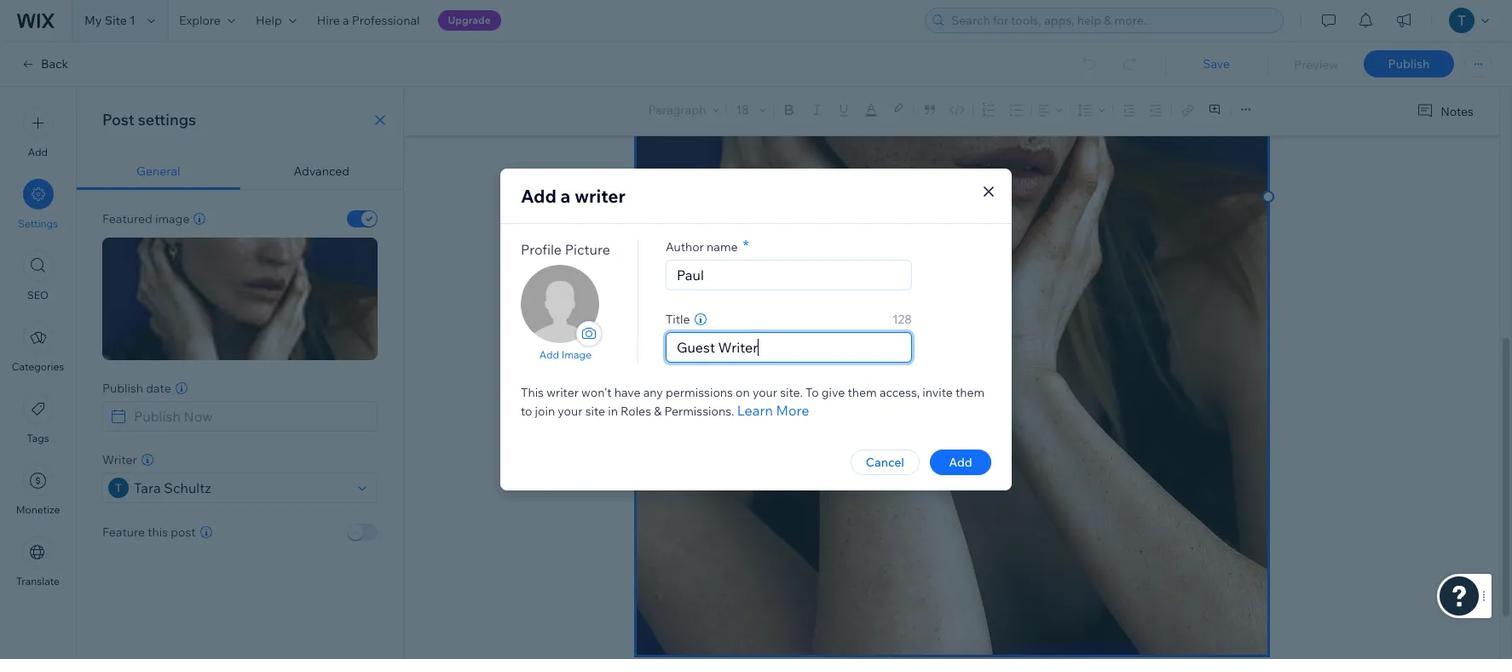Task type: describe. For each thing, give the bounding box(es) containing it.
notes button
[[1410, 100, 1479, 123]]

settings
[[138, 110, 196, 130]]

my
[[84, 13, 102, 28]]

feature this post
[[102, 525, 196, 541]]

general button
[[77, 153, 240, 190]]

1 them from the left
[[848, 385, 877, 400]]

settings button
[[18, 179, 58, 230]]

writer inside this writer won't have any permissions on your site. to give them access, invite them to join your site in roles & permissions.
[[547, 385, 579, 400]]

post settings
[[102, 110, 196, 130]]

author name *
[[666, 236, 749, 256]]

settings
[[18, 217, 58, 230]]

add image
[[540, 349, 592, 362]]

publish date
[[102, 381, 171, 396]]

categories
[[12, 361, 64, 373]]

0 vertical spatial your
[[753, 385, 778, 400]]

learn
[[737, 402, 773, 419]]

a for professional
[[343, 13, 349, 28]]

to
[[521, 404, 532, 419]]

to
[[806, 385, 819, 400]]

menu containing add
[[0, 97, 76, 598]]

publish for publish date
[[102, 381, 143, 396]]

advanced button
[[240, 153, 403, 190]]

won't
[[582, 385, 612, 400]]

back button
[[20, 56, 68, 72]]

monetize button
[[16, 465, 60, 517]]

publish for publish
[[1388, 56, 1430, 72]]

featured
[[102, 211, 152, 227]]

learn more
[[737, 402, 809, 419]]

upgrade button
[[438, 10, 501, 31]]

roles
[[621, 404, 651, 419]]

post
[[171, 525, 196, 541]]

give
[[822, 385, 845, 400]]

add image button
[[521, 348, 610, 363]]

post
[[102, 110, 135, 130]]

categories button
[[12, 322, 64, 373]]

my site 1
[[84, 13, 135, 28]]

Search for tools, apps, help & more... field
[[946, 9, 1278, 32]]

more
[[776, 402, 809, 419]]

professional
[[352, 13, 420, 28]]

writer
[[102, 453, 137, 468]]

this
[[521, 385, 544, 400]]

a for writer
[[561, 185, 571, 207]]

general
[[136, 164, 180, 179]]

back
[[41, 56, 68, 72]]

0 vertical spatial writer
[[575, 185, 626, 207]]

hire
[[317, 13, 340, 28]]

1
[[130, 13, 135, 28]]

picture
[[565, 241, 610, 259]]

site
[[105, 13, 127, 28]]

hire a professional link
[[307, 0, 430, 41]]

on
[[736, 385, 750, 400]]

notes
[[1441, 104, 1474, 119]]

permissions
[[666, 385, 733, 400]]

save button
[[1182, 56, 1251, 72]]



Task type: locate. For each thing, give the bounding box(es) containing it.
featured image
[[102, 211, 190, 227]]

2 them from the left
[[956, 385, 985, 400]]

tab list
[[77, 153, 403, 190]]

this writer won't have any permissions on your site. to give them access, invite them to join your site in roles & permissions.
[[521, 385, 985, 419]]

0 horizontal spatial publish
[[102, 381, 143, 396]]

writer
[[575, 185, 626, 207], [547, 385, 579, 400]]

profile
[[521, 241, 562, 259]]

seo button
[[23, 251, 53, 302]]

image
[[155, 211, 190, 227]]

writer up picture
[[575, 185, 626, 207]]

add down invite
[[949, 455, 973, 470]]

add up profile
[[521, 185, 557, 207]]

any
[[643, 385, 663, 400]]

1 horizontal spatial a
[[561, 185, 571, 207]]

this
[[148, 525, 168, 541]]

your up learn more
[[753, 385, 778, 400]]

image
[[562, 349, 592, 362]]

Writer field
[[129, 474, 353, 503]]

add button down invite
[[930, 450, 992, 476]]

your
[[753, 385, 778, 400], [558, 404, 583, 419]]

0 vertical spatial publish
[[1388, 56, 1430, 72]]

1 vertical spatial a
[[561, 185, 571, 207]]

add inside add image button
[[540, 349, 559, 362]]

publish button
[[1364, 50, 1454, 78]]

tags
[[27, 432, 49, 445]]

1 vertical spatial writer
[[547, 385, 579, 400]]

Author name field
[[672, 261, 906, 290]]

add left image
[[540, 349, 559, 362]]

0 vertical spatial add button
[[23, 107, 53, 159]]

author
[[666, 240, 704, 255]]

save
[[1203, 56, 1230, 72]]

site
[[585, 404, 605, 419]]

a up profile picture
[[561, 185, 571, 207]]

access,
[[880, 385, 920, 400]]

publish up notes button
[[1388, 56, 1430, 72]]

128
[[893, 312, 912, 327]]

date
[[146, 381, 171, 396]]

name
[[707, 240, 738, 255]]

0 horizontal spatial your
[[558, 404, 583, 419]]

title
[[666, 312, 690, 327]]

site.
[[780, 385, 803, 400]]

1 vertical spatial your
[[558, 404, 583, 419]]

advanced
[[294, 164, 350, 179]]

translate
[[16, 575, 60, 588]]

add a writer
[[521, 185, 626, 207]]

help
[[256, 13, 282, 28]]

1 horizontal spatial publish
[[1388, 56, 1430, 72]]

them
[[848, 385, 877, 400], [956, 385, 985, 400]]

help button
[[245, 0, 307, 41]]

menu
[[0, 97, 76, 598]]

feature
[[102, 525, 145, 541]]

profile picture
[[521, 241, 610, 259]]

1 vertical spatial add button
[[930, 450, 992, 476]]

a
[[343, 13, 349, 28], [561, 185, 571, 207]]

explore
[[179, 13, 221, 28]]

monetize
[[16, 504, 60, 517]]

*
[[743, 236, 749, 256]]

Title field
[[672, 333, 906, 362]]

have
[[614, 385, 641, 400]]

1 vertical spatial publish
[[102, 381, 143, 396]]

tab list containing general
[[77, 153, 403, 190]]

writer up join
[[547, 385, 579, 400]]

publish
[[1388, 56, 1430, 72], [102, 381, 143, 396]]

a right hire
[[343, 13, 349, 28]]

translate button
[[16, 537, 60, 588]]

0 vertical spatial a
[[343, 13, 349, 28]]

publish inside publish button
[[1388, 56, 1430, 72]]

your left site at the bottom left of page
[[558, 404, 583, 419]]

Publish date field
[[129, 402, 372, 431]]

invite
[[923, 385, 953, 400]]

join
[[535, 404, 555, 419]]

seo
[[27, 289, 49, 302]]

learn more link
[[737, 400, 809, 421]]

them right the give
[[848, 385, 877, 400]]

1 horizontal spatial add button
[[930, 450, 992, 476]]

1 horizontal spatial them
[[956, 385, 985, 400]]

hire a professional
[[317, 13, 420, 28]]

add
[[28, 146, 48, 159], [521, 185, 557, 207], [540, 349, 559, 362], [949, 455, 973, 470]]

add button down back button
[[23, 107, 53, 159]]

0 horizontal spatial add button
[[23, 107, 53, 159]]

upgrade
[[448, 14, 491, 26]]

a inside 'link'
[[343, 13, 349, 28]]

0 horizontal spatial them
[[848, 385, 877, 400]]

permissions.
[[665, 404, 734, 419]]

cancel button
[[851, 450, 920, 476]]

add up settings button
[[28, 146, 48, 159]]

&
[[654, 404, 662, 419]]

in
[[608, 404, 618, 419]]

cancel
[[866, 455, 905, 470]]

0 horizontal spatial a
[[343, 13, 349, 28]]

publish left date
[[102, 381, 143, 396]]

paragraph button
[[645, 98, 723, 122]]

paragraph
[[648, 102, 706, 118]]

1 horizontal spatial your
[[753, 385, 778, 400]]

them right invite
[[956, 385, 985, 400]]

add button
[[23, 107, 53, 159], [930, 450, 992, 476]]

tags button
[[23, 394, 53, 445]]



Task type: vqa. For each thing, say whether or not it's contained in the screenshot.
email...
no



